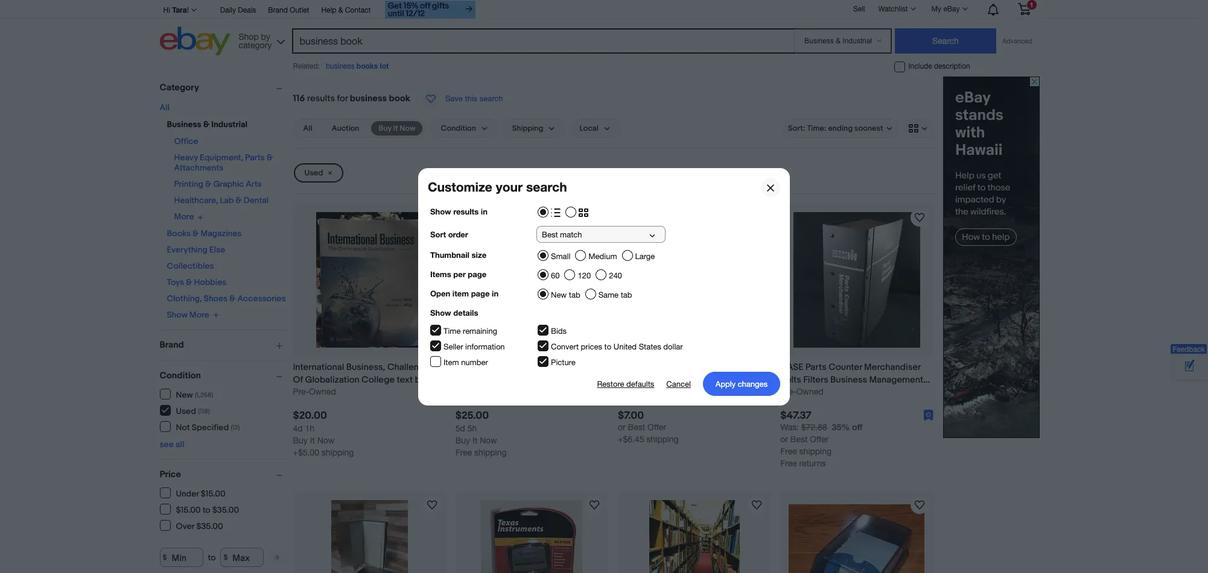 Task type: describe. For each thing, give the bounding box(es) containing it.
lab
[[220, 196, 234, 206]]

advertisement region
[[943, 77, 1040, 439]]

business or calling card book for 160 cards- pre-own- condition good image
[[656, 213, 733, 348]]

$20.00
[[293, 411, 327, 423]]

more inside show more button
[[189, 310, 209, 320]]

or for business
[[657, 362, 665, 374]]

books
[[357, 62, 378, 71]]

united business service personal record book link
[[455, 362, 608, 387]]

international business, challenges of globalization college text book 9 edition heading
[[293, 362, 445, 399]]

save this search button
[[418, 89, 507, 109]]

successful amazon business 100,000+ (80,000+ cataloged) books! image
[[649, 501, 740, 574]]

advanced link
[[996, 29, 1038, 53]]

ebay
[[943, 5, 960, 13]]

offer inside was: $72.88 35% off or best offer free shipping free returns
[[810, 435, 829, 445]]

more inside more button
[[174, 212, 194, 222]]

everything else link
[[167, 245, 225, 255]]

search for customize your search
[[526, 180, 567, 195]]

none text field containing was:
[[780, 423, 827, 433]]

not specified (12)
[[176, 423, 240, 433]]

not
[[176, 423, 190, 433]]

it for $20.00
[[310, 437, 315, 446]]

include
[[909, 62, 932, 71]]

time
[[444, 327, 461, 336]]

order
[[448, 230, 468, 239]]

pre-
[[663, 375, 681, 386]]

watch united business service personal record book image
[[587, 211, 602, 225]]

deals
[[238, 6, 256, 14]]

large
[[635, 252, 655, 261]]

Maximum Value in $ text field
[[220, 549, 264, 568]]

under
[[176, 489, 199, 499]]

business inside case parts counter merchandiser belts filters business management manual book
[[830, 375, 867, 386]]

pre- for $47.37
[[780, 388, 796, 397]]

116 results for business book
[[293, 93, 410, 104]]

0 vertical spatial all link
[[160, 103, 170, 113]]

Minimum Value in $ text field
[[160, 549, 203, 568]]

items
[[430, 269, 451, 279]]

best inside $7.00 or best offer +$6.45 shipping
[[628, 423, 645, 433]]

watchlist link
[[872, 2, 921, 16]]

book inside case parts counter merchandiser belts filters business management manual book
[[812, 388, 833, 399]]

watch case parts counter merchandiser belts filters business management manual book image
[[912, 211, 927, 225]]

text
[[397, 375, 413, 386]]

1 vertical spatial $15.00
[[176, 505, 201, 516]]

help & contact link
[[321, 4, 371, 18]]

apply
[[716, 380, 736, 389]]

case parts counter merchandiser belts filters business management manual book heading
[[780, 362, 930, 399]]

now inside text box
[[400, 124, 415, 133]]

accessories
[[238, 294, 286, 304]]

advanced
[[1002, 37, 1032, 45]]

business inside 'business or calling card book for 160 cards- pre-own- condition good pre-owned'
[[618, 362, 655, 374]]

+$6.45
[[618, 435, 644, 445]]

offer inside $7.00 or best offer +$6.45 shipping
[[648, 423, 666, 433]]

vintage pocket phone book gold color with matching business card image
[[331, 501, 408, 574]]

healthcare,
[[174, 196, 218, 206]]

size
[[472, 250, 486, 260]]

else
[[209, 245, 225, 255]]

0 vertical spatial for
[[337, 93, 348, 104]]

1 vertical spatial $35.00
[[196, 522, 223, 532]]

sort
[[430, 230, 446, 239]]

watch rubbermaid rolodex desktop business card / address book / contact file organizer image
[[912, 499, 927, 513]]

your shopping cart contains 1 item image
[[1017, 3, 1031, 15]]

my ebay
[[932, 5, 960, 13]]

details
[[453, 308, 478, 318]]

1 horizontal spatial in
[[492, 289, 499, 298]]

see all button
[[160, 440, 184, 450]]

seller
[[444, 342, 463, 352]]

it for $25.00
[[473, 437, 477, 446]]

brand outlet link
[[268, 4, 309, 18]]

1 horizontal spatial all
[[303, 124, 312, 133]]

watch international business, challenges of globalization college text book 9 edition image
[[425, 211, 439, 225]]

0 vertical spatial $35.00
[[212, 505, 239, 516]]

& up dental on the top of the page
[[267, 153, 273, 163]]

price
[[160, 470, 181, 481]]

case parts counter merchandiser belts filters business management manual book image
[[794, 213, 920, 348]]

small
[[551, 252, 570, 261]]

free left the returns at bottom
[[780, 460, 797, 469]]

international business, challenges of globalization college text book 9 edition link
[[293, 362, 446, 399]]

united inside "customize your search" dialog
[[614, 342, 637, 352]]

search for save this search
[[480, 94, 503, 103]]

of
[[293, 375, 303, 386]]

united business service personal record book heading
[[455, 362, 593, 386]]

owned for $47.37
[[796, 388, 824, 397]]

office
[[174, 136, 198, 147]]

off
[[852, 423, 863, 433]]

& inside account navigation
[[338, 6, 343, 14]]

united business service personal record book image
[[481, 213, 583, 348]]

used for used
[[304, 168, 323, 178]]

0 vertical spatial $15.00
[[201, 489, 226, 499]]

free inside $25.00 5d 5h buy it now free shipping
[[455, 449, 472, 458]]

& right lab
[[236, 196, 242, 206]]

book inside international business, challenges of globalization college text book 9 edition
[[415, 375, 436, 386]]

daily deals link
[[220, 4, 256, 18]]

condition button
[[160, 371, 288, 382]]

customize your search dialog
[[0, 0, 1208, 574]]

convert prices to united states dollar
[[551, 342, 683, 352]]

shipping inside $7.00 or best offer +$6.45 shipping
[[647, 435, 679, 445]]

specified
[[192, 423, 229, 433]]

heavy equipment, parts & attachments link
[[174, 153, 273, 173]]

description
[[934, 62, 970, 71]]

restore defaults button
[[597, 372, 654, 396]]

all
[[176, 440, 184, 450]]

manual
[[780, 388, 810, 399]]

this
[[465, 94, 477, 103]]

new tab
[[551, 291, 580, 300]]

collectibles
[[167, 261, 214, 271]]

magazines
[[201, 228, 242, 239]]

case parts counter merchandiser belts filters business management manual book link
[[780, 362, 933, 399]]

240
[[609, 271, 622, 280]]

get an extra 15% off image
[[385, 1, 476, 19]]

item number
[[444, 358, 488, 367]]

shipping inside $20.00 4d 1h buy it now +$5.00 shipping
[[322, 449, 354, 458]]

open
[[430, 289, 450, 298]]

5d
[[455, 425, 465, 434]]

ti texas instruments ba ii 2 plus business analyst financial calculator w/ book image
[[481, 501, 583, 574]]

business or calling card book for 160 cards- pre-own- condition good heading
[[618, 362, 766, 386]]

1 horizontal spatial all link
[[296, 121, 320, 136]]

none submit inside banner
[[895, 28, 996, 54]]

restore defaults
[[597, 380, 654, 389]]

pre-owned for $47.37
[[780, 388, 824, 397]]

pre- inside 'business or calling card book for 160 cards- pre-own- condition good pre-owned'
[[618, 388, 634, 397]]

pre-owned for $20.00
[[293, 388, 336, 397]]

international business, challenges of globalization college text book 9 edition image
[[316, 213, 423, 348]]

used (118)
[[176, 406, 210, 417]]

35%
[[832, 423, 850, 433]]

case
[[780, 362, 803, 374]]

books & magazines everything else collectibles toys & hobbies clothing, shoes & accessories
[[167, 228, 286, 304]]

customize your search
[[428, 180, 567, 195]]

new (1,258)
[[176, 390, 213, 400]]

business inside the related: business books lot
[[326, 62, 355, 71]]

changes
[[738, 380, 768, 389]]

graphic
[[213, 179, 244, 189]]

industrial
[[211, 119, 248, 130]]

edition
[[293, 388, 322, 399]]

returns
[[799, 460, 826, 469]]

equipment,
[[200, 153, 243, 163]]

used for used (118)
[[176, 406, 196, 417]]

medium
[[589, 252, 617, 261]]

tab for new tab
[[569, 291, 580, 300]]

0 vertical spatial book
[[389, 93, 410, 104]]

5h
[[468, 425, 477, 434]]



Task type: vqa. For each thing, say whether or not it's contained in the screenshot.
the bottommost Delete item button
no



Task type: locate. For each thing, give the bounding box(es) containing it.
1 horizontal spatial pre-
[[618, 388, 634, 397]]

card
[[698, 362, 719, 374]]

parts inside case parts counter merchandiser belts filters business management manual book
[[805, 362, 827, 374]]

$15.00 up $15.00 to $35.00
[[201, 489, 226, 499]]

results inside "customize your search" dialog
[[453, 207, 479, 216]]

0 horizontal spatial buy
[[293, 437, 308, 446]]

0 horizontal spatial pre-owned
[[293, 388, 336, 397]]

0 horizontal spatial tab
[[569, 291, 580, 300]]

best down $7.00
[[628, 423, 645, 433]]

1h
[[305, 425, 314, 434]]

0 vertical spatial or
[[657, 362, 665, 374]]

business down books
[[350, 93, 387, 104]]

more
[[174, 212, 194, 222], [189, 310, 209, 320]]

buy it now
[[379, 124, 415, 133]]

show up sort
[[430, 207, 451, 216]]

$ for maximum value in $ text field
[[224, 554, 228, 563]]

in down customize your search
[[481, 207, 488, 216]]

international business, challenges of globalization college text book 9 edition
[[293, 362, 443, 399]]

new inside "customize your search" dialog
[[551, 291, 567, 300]]

1 owned from the left
[[309, 388, 336, 397]]

1 vertical spatial in
[[492, 289, 499, 298]]

0 horizontal spatial all link
[[160, 103, 170, 113]]

1 horizontal spatial owned
[[634, 388, 661, 397]]

counter
[[829, 362, 862, 374]]

0 horizontal spatial search
[[480, 94, 503, 103]]

for up the good
[[744, 362, 755, 374]]

united
[[614, 342, 637, 352], [455, 362, 483, 374]]

rubbermaid rolodex desktop business card / address book / contact file organizer image
[[789, 505, 925, 574]]

0 horizontal spatial book
[[488, 375, 509, 386]]

parts inside office heavy equipment, parts & attachments printing & graphic arts healthcare, lab & dental
[[245, 153, 265, 163]]

owned for $20.00
[[309, 388, 336, 397]]

show down clothing,
[[167, 310, 188, 320]]

1 vertical spatial more
[[189, 310, 209, 320]]

2 pre- from the left
[[618, 388, 634, 397]]

& up everything else link
[[193, 228, 199, 239]]

1 vertical spatial new
[[176, 390, 193, 400]]

united up record
[[455, 362, 483, 374]]

2 vertical spatial to
[[208, 553, 216, 563]]

globalization
[[305, 375, 360, 386]]

1 horizontal spatial $
[[224, 554, 228, 563]]

help & contact
[[321, 6, 371, 14]]

& right the help at left top
[[338, 6, 343, 14]]

related:
[[293, 62, 320, 71]]

business, challenges
[[346, 362, 434, 374]]

cancel button
[[666, 372, 691, 396]]

results for for
[[307, 93, 335, 104]]

international
[[293, 362, 344, 374]]

shipping inside was: $72.88 35% off or best offer free shipping free returns
[[799, 447, 832, 457]]

3 pre- from the left
[[780, 388, 796, 397]]

$
[[163, 554, 167, 563], [224, 554, 228, 563]]

free down 5d
[[455, 449, 472, 458]]

best down was:
[[790, 435, 808, 445]]

1 horizontal spatial buy
[[379, 124, 392, 133]]

to down under $15.00
[[203, 505, 210, 516]]

pre-owned down belts
[[780, 388, 824, 397]]

for inside 'business or calling card book for 160 cards- pre-own- condition good pre-owned'
[[744, 362, 755, 374]]

united business service personal record book
[[455, 362, 593, 386]]

all link down 116
[[296, 121, 320, 136]]

watch vintage pocket phone book gold color with matching business card image
[[425, 499, 439, 513]]

for up "auction"
[[337, 93, 348, 104]]

tab for same tab
[[621, 291, 632, 300]]

business up defaults
[[618, 362, 655, 374]]

1 horizontal spatial used
[[304, 168, 323, 178]]

1 vertical spatial offer
[[810, 435, 829, 445]]

$35.00 down under $15.00
[[212, 505, 239, 516]]

more up books
[[174, 212, 194, 222]]

book left 9
[[415, 375, 436, 386]]

show down open
[[430, 308, 451, 318]]

buy right "auction"
[[379, 124, 392, 133]]

book inside 'business or calling card book for 160 cards- pre-own- condition good pre-owned'
[[721, 362, 742, 374]]

1 pre- from the left
[[293, 388, 309, 397]]

0 vertical spatial new
[[551, 291, 567, 300]]

0 vertical spatial more
[[174, 212, 194, 222]]

collectibles link
[[167, 261, 214, 271]]

$15.00 to $35.00 link
[[160, 505, 240, 516]]

it inside $25.00 5d 5h buy it now free shipping
[[473, 437, 477, 446]]

pre- for $20.00
[[293, 388, 309, 397]]

results for in
[[453, 207, 479, 216]]

160
[[618, 375, 632, 386]]

0 horizontal spatial parts
[[245, 153, 265, 163]]

tab right same
[[621, 291, 632, 300]]

0 vertical spatial best
[[628, 423, 645, 433]]

owned inside 'business or calling card book for 160 cards- pre-own- condition good pre-owned'
[[634, 388, 661, 397]]

buy inside $25.00 5d 5h buy it now free shipping
[[455, 437, 470, 446]]

business up office
[[167, 119, 201, 130]]

$ down over $35.00 link
[[163, 554, 167, 563]]

1 vertical spatial parts
[[805, 362, 827, 374]]

owned down "cards-"
[[634, 388, 661, 397]]

1 vertical spatial book
[[488, 375, 509, 386]]

shipping right +$6.45
[[647, 435, 679, 445]]

1 vertical spatial for
[[744, 362, 755, 374]]

4d
[[293, 425, 303, 434]]

2 vertical spatial book
[[812, 388, 833, 399]]

buy for $25.00
[[455, 437, 470, 446]]

1 $ from the left
[[163, 554, 167, 563]]

new down 60
[[551, 291, 567, 300]]

all down category
[[160, 103, 170, 113]]

business & industrial
[[167, 119, 248, 130]]

to right prices in the left bottom of the page
[[604, 342, 611, 352]]

1 vertical spatial best
[[790, 435, 808, 445]]

1 vertical spatial to
[[203, 505, 210, 516]]

(12)
[[231, 424, 240, 432]]

book up buy it now text box
[[389, 93, 410, 104]]

2 horizontal spatial pre-
[[780, 388, 796, 397]]

2 pre-owned from the left
[[780, 388, 824, 397]]

business down the information
[[485, 362, 522, 374]]

2 vertical spatial or
[[780, 435, 788, 445]]

1 horizontal spatial united
[[614, 342, 637, 352]]

tab down 120
[[569, 291, 580, 300]]

parts up arts
[[245, 153, 265, 163]]

search inside button
[[480, 94, 503, 103]]

to
[[604, 342, 611, 352], [203, 505, 210, 516], [208, 553, 216, 563]]

2 horizontal spatial now
[[480, 437, 497, 446]]

page for item
[[471, 289, 490, 298]]

show for show more
[[167, 310, 188, 320]]

0 horizontal spatial now
[[317, 437, 335, 446]]

book down filters
[[812, 388, 833, 399]]

0 vertical spatial results
[[307, 93, 335, 104]]

& down attachments
[[205, 179, 211, 189]]

now
[[400, 124, 415, 133], [317, 437, 335, 446], [480, 437, 497, 446]]

watch successful amazon business 100,000+ (80,000+ cataloged) books! image
[[750, 499, 764, 513]]

all link down category
[[160, 103, 170, 113]]

show details
[[430, 308, 478, 318]]

it down 5h
[[473, 437, 477, 446]]

2 horizontal spatial buy
[[455, 437, 470, 446]]

1 vertical spatial all link
[[296, 121, 320, 136]]

$15.00 up over $35.00 link
[[176, 505, 201, 516]]

0 horizontal spatial pre-
[[293, 388, 309, 397]]

defaults
[[626, 380, 654, 389]]

0 horizontal spatial or
[[618, 423, 626, 433]]

daily
[[220, 6, 236, 14]]

1 horizontal spatial search
[[526, 180, 567, 195]]

owned down globalization at bottom
[[309, 388, 336, 397]]

it inside $20.00 4d 1h buy it now +$5.00 shipping
[[310, 437, 315, 446]]

seller information
[[444, 342, 505, 352]]

number
[[461, 358, 488, 367]]

owned
[[309, 388, 336, 397], [634, 388, 661, 397], [796, 388, 824, 397]]

1 vertical spatial search
[[526, 180, 567, 195]]

shipping right +$5.00
[[322, 449, 354, 458]]

0 vertical spatial page
[[468, 269, 486, 279]]

management
[[869, 375, 923, 386]]

was:
[[780, 423, 799, 433]]

or up pre-
[[657, 362, 665, 374]]

0 vertical spatial to
[[604, 342, 611, 352]]

banner containing sell
[[160, 0, 1040, 59]]

all link
[[160, 103, 170, 113], [296, 121, 320, 136]]

pre-owned down of on the bottom left
[[293, 388, 336, 397]]

results right 116
[[307, 93, 335, 104]]

business down counter
[[830, 375, 867, 386]]

$35.00 down $15.00 to $35.00
[[196, 522, 223, 532]]

& right toys
[[186, 277, 192, 288]]

0 vertical spatial search
[[480, 94, 503, 103]]

0 vertical spatial in
[[481, 207, 488, 216]]

2 $ from the left
[[224, 554, 228, 563]]

buy inside $20.00 4d 1h buy it now +$5.00 shipping
[[293, 437, 308, 446]]

2 owned from the left
[[634, 388, 661, 397]]

Buy It Now selected text field
[[379, 123, 415, 134]]

2 horizontal spatial or
[[780, 435, 788, 445]]

business left books
[[326, 62, 355, 71]]

search right this
[[480, 94, 503, 103]]

1 vertical spatial used
[[176, 406, 196, 417]]

$ for minimum value in $ text field
[[163, 554, 167, 563]]

more down clothing,
[[189, 310, 209, 320]]

related: business books lot
[[293, 62, 389, 71]]

it inside text box
[[393, 124, 398, 133]]

now for $25.00
[[480, 437, 497, 446]]

or inside 'business or calling card book for 160 cards- pre-own- condition good pre-owned'
[[657, 362, 665, 374]]

buy down 4d
[[293, 437, 308, 446]]

& left the industrial
[[203, 119, 210, 130]]

1 horizontal spatial it
[[393, 124, 398, 133]]

offer down $72.88 at the right bottom
[[810, 435, 829, 445]]

2 tab from the left
[[621, 291, 632, 300]]

show more
[[167, 310, 209, 320]]

0 horizontal spatial results
[[307, 93, 335, 104]]

1 horizontal spatial offer
[[810, 435, 829, 445]]

free down was:
[[780, 447, 797, 457]]

1 horizontal spatial best
[[790, 435, 808, 445]]

page for per
[[468, 269, 486, 279]]

over $35.00 link
[[160, 521, 224, 532]]

same
[[598, 291, 619, 300]]

None submit
[[895, 28, 996, 54]]

$35.00
[[212, 505, 239, 516], [196, 522, 223, 532]]

condition
[[160, 371, 201, 382]]

per
[[453, 269, 466, 279]]

$25.00 5d 5h buy it now free shipping
[[455, 411, 507, 458]]

now inside $25.00 5d 5h buy it now free shipping
[[480, 437, 497, 446]]

page right the per
[[468, 269, 486, 279]]

0 horizontal spatial it
[[310, 437, 315, 446]]

category button
[[160, 82, 288, 94]]

0 horizontal spatial united
[[455, 362, 483, 374]]

sell
[[853, 5, 865, 13]]

shipping up the returns at bottom
[[799, 447, 832, 457]]

buy for $20.00
[[293, 437, 308, 446]]

shipping inside $25.00 5d 5h buy it now free shipping
[[474, 449, 507, 458]]

item
[[453, 289, 469, 298]]

$15.00
[[201, 489, 226, 499], [176, 505, 201, 516]]

daily deals
[[220, 6, 256, 14]]

0 horizontal spatial all
[[160, 103, 170, 113]]

0 horizontal spatial $
[[163, 554, 167, 563]]

1 horizontal spatial tab
[[621, 291, 632, 300]]

clothing, shoes & accessories link
[[167, 294, 286, 304]]

1 vertical spatial all
[[303, 124, 312, 133]]

book inside united business service personal record book
[[488, 375, 509, 386]]

0 vertical spatial business
[[326, 62, 355, 71]]

0 horizontal spatial new
[[176, 390, 193, 400]]

merchandiser
[[864, 362, 921, 374]]

page
[[468, 269, 486, 279], [471, 289, 490, 298]]

watch ti texas instruments ba ii 2 plus business analyst financial calculator w/ book image
[[587, 499, 602, 513]]

1 horizontal spatial parts
[[805, 362, 827, 374]]

0 horizontal spatial offer
[[648, 423, 666, 433]]

1 horizontal spatial book
[[721, 362, 742, 374]]

1 vertical spatial results
[[453, 207, 479, 216]]

toys & hobbies link
[[167, 277, 227, 288]]

to left maximum value in $ text field
[[208, 553, 216, 563]]

$7.00 or best offer +$6.45 shipping
[[618, 411, 679, 445]]

shoes
[[204, 294, 228, 304]]

1 vertical spatial book
[[415, 375, 436, 386]]

2 horizontal spatial owned
[[796, 388, 824, 397]]

offer down defaults
[[648, 423, 666, 433]]

time remaining
[[444, 327, 497, 336]]

shipping down 5h
[[474, 449, 507, 458]]

toys
[[167, 277, 184, 288]]

or for $7.00
[[618, 423, 626, 433]]

tab
[[569, 291, 580, 300], [621, 291, 632, 300]]

cards-
[[634, 375, 661, 386]]

buy down 5d
[[455, 437, 470, 446]]

filters
[[803, 375, 828, 386]]

price button
[[160, 470, 288, 481]]

now for $20.00
[[317, 437, 335, 446]]

1 horizontal spatial or
[[657, 362, 665, 374]]

personal
[[557, 362, 593, 374]]

help
[[321, 6, 336, 14]]

thumbnail
[[430, 250, 469, 260]]

dollar
[[663, 342, 683, 352]]

0 vertical spatial parts
[[245, 153, 265, 163]]

show inside button
[[167, 310, 188, 320]]

now inside $20.00 4d 1h buy it now +$5.00 shipping
[[317, 437, 335, 446]]

all down 116
[[303, 124, 312, 133]]

$47.37
[[780, 411, 812, 423]]

60
[[551, 271, 560, 280]]

buy inside buy it now text box
[[379, 124, 392, 133]]

banner
[[160, 0, 1040, 59]]

service
[[524, 362, 555, 374]]

$72.88
[[801, 423, 827, 433]]

0 horizontal spatial book
[[389, 93, 410, 104]]

record
[[455, 375, 486, 386]]

over $35.00
[[176, 522, 223, 532]]

book right record
[[488, 375, 509, 386]]

auction link
[[324, 121, 367, 136]]

1 vertical spatial business
[[350, 93, 387, 104]]

1 horizontal spatial pre-owned
[[780, 388, 824, 397]]

best inside was: $72.88 35% off or best offer free shipping free returns
[[790, 435, 808, 445]]

or down $7.00
[[618, 423, 626, 433]]

show for show details
[[430, 308, 451, 318]]

1 tab from the left
[[569, 291, 580, 300]]

cancel
[[666, 380, 691, 389]]

3 owned from the left
[[796, 388, 824, 397]]

belts
[[780, 375, 801, 386]]

parts up filters
[[805, 362, 827, 374]]

0 horizontal spatial owned
[[309, 388, 336, 397]]

in right item at left bottom
[[492, 289, 499, 298]]

account navigation
[[160, 0, 1040, 21]]

0 vertical spatial used
[[304, 168, 323, 178]]

show for show results in
[[430, 207, 451, 216]]

book up the condition
[[721, 362, 742, 374]]

it right "auction"
[[393, 124, 398, 133]]

0 horizontal spatial used
[[176, 406, 196, 417]]

save
[[445, 94, 463, 103]]

1 horizontal spatial new
[[551, 291, 567, 300]]

2 horizontal spatial it
[[473, 437, 477, 446]]

parts
[[245, 153, 265, 163], [805, 362, 827, 374]]

0 vertical spatial united
[[614, 342, 637, 352]]

new for new tab
[[551, 291, 567, 300]]

it down '1h'
[[310, 437, 315, 446]]

or inside was: $72.88 35% off or best offer free shipping free returns
[[780, 435, 788, 445]]

1 pre-owned from the left
[[293, 388, 336, 397]]

include description
[[909, 62, 970, 71]]

united inside united business service personal record book
[[455, 362, 483, 374]]

or down was:
[[780, 435, 788, 445]]

new for new (1,258)
[[176, 390, 193, 400]]

0 vertical spatial all
[[160, 103, 170, 113]]

0 vertical spatial offer
[[648, 423, 666, 433]]

convert
[[551, 342, 579, 352]]

business inside united business service personal record book
[[485, 362, 522, 374]]

watchlist
[[878, 5, 908, 13]]

bids
[[551, 327, 567, 336]]

None text field
[[780, 423, 827, 433]]

1 vertical spatial or
[[618, 423, 626, 433]]

1 vertical spatial united
[[455, 362, 483, 374]]

1 horizontal spatial now
[[400, 124, 415, 133]]

to inside dialog
[[604, 342, 611, 352]]

brand outlet
[[268, 6, 309, 14]]

owned down filters
[[796, 388, 824, 397]]

1 horizontal spatial book
[[415, 375, 436, 386]]

apply changes button
[[703, 372, 780, 396]]

1 vertical spatial page
[[471, 289, 490, 298]]

united left states
[[614, 342, 637, 352]]

book
[[721, 362, 742, 374], [488, 375, 509, 386], [812, 388, 833, 399]]

results up order
[[453, 207, 479, 216]]

1 horizontal spatial for
[[744, 362, 755, 374]]

1 horizontal spatial results
[[453, 207, 479, 216]]

arts
[[246, 179, 262, 189]]

$ right minimum value in $ text field
[[224, 554, 228, 563]]

0 horizontal spatial for
[[337, 93, 348, 104]]

0 horizontal spatial in
[[481, 207, 488, 216]]

or inside $7.00 or best offer +$6.45 shipping
[[618, 423, 626, 433]]

page right item at left bottom
[[471, 289, 490, 298]]

show more button
[[167, 310, 219, 320]]

0 horizontal spatial best
[[628, 423, 645, 433]]

0 vertical spatial book
[[721, 362, 742, 374]]

search inside dialog
[[526, 180, 567, 195]]

new up used (118)
[[176, 390, 193, 400]]

pre- down belts
[[780, 388, 796, 397]]

show
[[430, 207, 451, 216], [430, 308, 451, 318], [167, 310, 188, 320]]

search right your
[[526, 180, 567, 195]]

pre- down 160
[[618, 388, 634, 397]]

2 horizontal spatial book
[[812, 388, 833, 399]]

& right shoes
[[229, 294, 236, 304]]

pre- down of on the bottom left
[[293, 388, 309, 397]]

customize
[[428, 180, 492, 195]]



